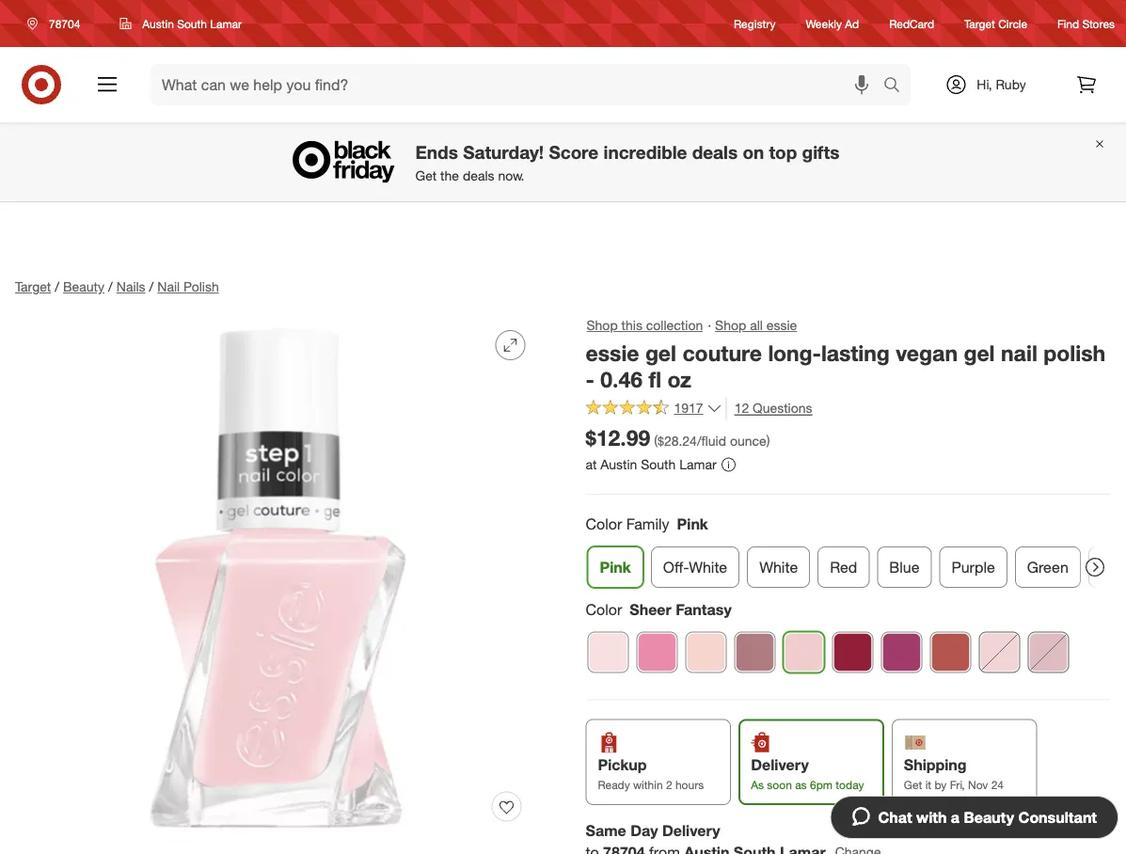Task type: vqa. For each thing, say whether or not it's contained in the screenshot.
the Kannapolis Concord, North Carolina
no



Task type: describe. For each thing, give the bounding box(es) containing it.
off-white
[[663, 558, 727, 576]]

with
[[916, 808, 947, 826]]

1 vertical spatial delivery
[[662, 822, 720, 840]]

chevron trend image
[[833, 633, 873, 672]]

1 gel from the left
[[645, 340, 676, 366]]

sheer
[[630, 601, 671, 619]]

12 questions link
[[726, 397, 812, 419]]

lasting
[[821, 340, 890, 366]]

pickup ready within 2 hours
[[598, 756, 704, 792]]

now.
[[498, 167, 524, 184]]

$12.99
[[586, 425, 650, 451]]

fri,
[[950, 778, 965, 792]]

stores
[[1082, 16, 1115, 31]]

2
[[666, 778, 672, 792]]

red link
[[818, 546, 870, 588]]

white link
[[747, 546, 810, 588]]

oz
[[667, 367, 692, 393]]

as
[[795, 778, 807, 792]]

delivery as soon as 6pm today
[[751, 756, 864, 792]]

south inside dropdown button
[[177, 16, 207, 31]]

fantasy
[[676, 601, 732, 619]]

12
[[734, 400, 749, 416]]

green
[[1027, 558, 1069, 576]]

$28.24
[[658, 433, 697, 449]]

by
[[935, 778, 947, 792]]

sequins on the rocks - out of stock image
[[1029, 633, 1068, 672]]

questions
[[753, 400, 812, 416]]

off-white link
[[651, 546, 740, 588]]

target circle
[[964, 16, 1027, 31]]

pickup
[[598, 756, 647, 774]]

family
[[626, 515, 669, 533]]

collection
[[646, 317, 703, 333]]

weekly ad link
[[806, 15, 859, 32]]

on
[[743, 141, 764, 163]]

nov
[[968, 778, 988, 792]]

color for color family pink
[[586, 515, 622, 533]]

$12.99 ( $28.24 /fluid ounce )
[[586, 425, 770, 451]]

find stores
[[1058, 16, 1115, 31]]

target link
[[15, 278, 51, 295]]

same
[[586, 822, 626, 840]]

chat with a beauty consultant button
[[830, 796, 1119, 839]]

green link
[[1015, 546, 1081, 588]]

registry link
[[734, 15, 776, 32]]

off-
[[663, 558, 689, 576]]

vegan
[[896, 340, 958, 366]]

1 / from the left
[[55, 278, 59, 295]]

redcard
[[889, 16, 934, 31]]

princess charming image
[[735, 633, 775, 672]]

top
[[769, 141, 797, 163]]

target circle link
[[964, 15, 1027, 32]]

polish
[[1044, 340, 1106, 366]]

austin south lamar
[[142, 16, 242, 31]]

find
[[1058, 16, 1079, 31]]

couture
[[682, 340, 762, 366]]

ready
[[598, 778, 630, 792]]

shop for shop this collection
[[587, 317, 618, 333]]

0 horizontal spatial pink
[[600, 558, 631, 576]]

consultant
[[1018, 808, 1097, 826]]

find stores link
[[1058, 15, 1115, 32]]

fairy tailor image
[[686, 633, 726, 672]]

ends saturday! score incredible deals on top gifts get the deals now.
[[415, 141, 840, 184]]

0 vertical spatial pink
[[677, 515, 708, 533]]

at
[[586, 456, 597, 473]]

color sheer fantasy
[[586, 601, 732, 619]]

blue
[[889, 558, 920, 576]]

purple link
[[939, 546, 1007, 588]]

gifts
[[802, 141, 840, 163]]

nail polish link
[[157, 278, 219, 295]]

today
[[836, 778, 864, 792]]

1917 link
[[586, 397, 722, 420]]

at austin south lamar
[[586, 456, 717, 473]]

2 / from the left
[[108, 278, 113, 295]]

1917
[[674, 400, 703, 416]]

0.46
[[600, 367, 643, 393]]

ruby
[[996, 76, 1026, 93]]

12 questions
[[734, 400, 812, 416]]

matter of fiction image
[[588, 633, 628, 672]]

What can we help you find? suggestions appear below search field
[[151, 64, 888, 105]]

shop all essie
[[715, 317, 797, 333]]

group containing color family
[[584, 514, 1126, 595]]

redcard link
[[889, 15, 934, 32]]

red
[[830, 558, 857, 576]]

0 horizontal spatial beauty
[[63, 278, 104, 295]]

pink link
[[588, 546, 643, 588]]

ounce
[[730, 433, 766, 449]]

shop this collection
[[587, 317, 703, 333]]

24
[[991, 778, 1004, 792]]



Task type: locate. For each thing, give the bounding box(es) containing it.
haute to trot image
[[637, 633, 677, 672]]

1 shop from the left
[[587, 317, 618, 333]]

1 horizontal spatial essie
[[767, 317, 797, 333]]

delivery inside "delivery as soon as 6pm today"
[[751, 756, 809, 774]]

1 horizontal spatial gel
[[964, 340, 995, 366]]

ad
[[845, 16, 859, 31]]

1 vertical spatial lamar
[[679, 456, 717, 473]]

blue link
[[877, 546, 932, 588]]

target left circle
[[964, 16, 995, 31]]

target / beauty / nails / nail polish
[[15, 278, 219, 295]]

hi,
[[977, 76, 992, 93]]

0 horizontal spatial delivery
[[662, 822, 720, 840]]

shop left all on the right
[[715, 317, 746, 333]]

beauty inside button
[[964, 808, 1014, 826]]

south
[[177, 16, 207, 31], [641, 456, 676, 473]]

2 shop from the left
[[715, 317, 746, 333]]

0 vertical spatial target
[[964, 16, 995, 31]]

0 vertical spatial color
[[586, 515, 622, 533]]

1 horizontal spatial lamar
[[679, 456, 717, 473]]

group
[[584, 514, 1126, 595]]

1 horizontal spatial austin
[[601, 456, 637, 473]]

1 vertical spatial target
[[15, 278, 51, 295]]

nail
[[157, 278, 180, 295]]

long-
[[768, 340, 821, 366]]

color
[[586, 515, 622, 533], [586, 601, 622, 619]]

chat
[[878, 808, 912, 826]]

1 horizontal spatial shop
[[715, 317, 746, 333]]

search
[[875, 77, 920, 96]]

2 color from the top
[[586, 601, 622, 619]]

beauty left nails link
[[63, 278, 104, 295]]

0 horizontal spatial shop
[[587, 317, 618, 333]]

target left beauty link
[[15, 278, 51, 295]]

austin down $12.99
[[601, 456, 637, 473]]

sheer fantasy image
[[784, 633, 824, 672]]

white up fantasy
[[689, 558, 727, 576]]

color left the family
[[586, 515, 622, 533]]

color family pink
[[586, 515, 708, 533]]

1 horizontal spatial /
[[108, 278, 113, 295]]

circle
[[998, 16, 1027, 31]]

deals right the
[[463, 167, 494, 184]]

shop left this
[[587, 317, 618, 333]]

a
[[951, 808, 960, 826]]

incredible
[[604, 141, 687, 163]]

weekly
[[806, 16, 842, 31]]

saturday!
[[463, 141, 544, 163]]

gel left nail
[[964, 340, 995, 366]]

hi, ruby
[[977, 76, 1026, 93]]

1 vertical spatial color
[[586, 601, 622, 619]]

wilder than i seam image
[[882, 633, 921, 672]]

fl
[[649, 367, 661, 393]]

1 horizontal spatial south
[[641, 456, 676, 473]]

beauty link
[[63, 278, 104, 295]]

1 horizontal spatial white
[[759, 558, 798, 576]]

nails link
[[116, 278, 145, 295]]

essie up 0.46
[[586, 340, 639, 366]]

purple
[[952, 558, 995, 576]]

0 vertical spatial south
[[177, 16, 207, 31]]

delivery down hours
[[662, 822, 720, 840]]

shipping get it by fri, nov 24
[[904, 756, 1004, 792]]

gallery glam - out of stock image
[[980, 633, 1019, 672]]

registry
[[734, 16, 776, 31]]

6pm
[[810, 778, 833, 792]]

essie gel couture long-lasting vegan gel nail polish - 0.46 fl oz, 1 of 14 image
[[15, 315, 540, 841]]

0 vertical spatial lamar
[[210, 16, 242, 31]]

1 horizontal spatial beauty
[[964, 808, 1014, 826]]

shipping
[[904, 756, 967, 774]]

0 horizontal spatial deals
[[463, 167, 494, 184]]

all
[[750, 317, 763, 333]]

color up matter of fiction image on the right bottom
[[586, 601, 622, 619]]

austin right 78704
[[142, 16, 174, 31]]

0 vertical spatial austin
[[142, 16, 174, 31]]

delivery up soon
[[751, 756, 809, 774]]

weekly ad
[[806, 16, 859, 31]]

search button
[[875, 64, 920, 109]]

1 vertical spatial deals
[[463, 167, 494, 184]]

nail
[[1001, 340, 1038, 366]]

0 vertical spatial get
[[415, 167, 437, 184]]

deals
[[692, 141, 738, 163], [463, 167, 494, 184]]

2 horizontal spatial /
[[149, 278, 154, 295]]

hours
[[675, 778, 704, 792]]

it
[[925, 778, 931, 792]]

3 / from the left
[[149, 278, 154, 295]]

0 horizontal spatial get
[[415, 167, 437, 184]]

0 vertical spatial delivery
[[751, 756, 809, 774]]

78704
[[49, 16, 80, 31]]

target for target circle
[[964, 16, 995, 31]]

0 horizontal spatial /
[[55, 278, 59, 295]]

lamar inside dropdown button
[[210, 16, 242, 31]]

this
[[621, 317, 642, 333]]

target for target / beauty / nails / nail polish
[[15, 278, 51, 295]]

0 horizontal spatial austin
[[142, 16, 174, 31]]

1 horizontal spatial pink
[[677, 515, 708, 533]]

1 horizontal spatial delivery
[[751, 756, 809, 774]]

1 color from the top
[[586, 515, 622, 533]]

ends
[[415, 141, 458, 163]]

)
[[766, 433, 770, 449]]

0 horizontal spatial essie
[[586, 340, 639, 366]]

0 horizontal spatial lamar
[[210, 16, 242, 31]]

austin inside dropdown button
[[142, 16, 174, 31]]

essie gel couture long-lasting vegan gel nail polish - 0.46 fl oz
[[586, 340, 1106, 393]]

score
[[549, 141, 599, 163]]

shop this collection link
[[586, 315, 704, 336]]

get inside shipping get it by fri, nov 24
[[904, 778, 922, 792]]

pink
[[677, 515, 708, 533], [600, 558, 631, 576]]

0 horizontal spatial target
[[15, 278, 51, 295]]

soon
[[767, 778, 792, 792]]

the
[[440, 167, 459, 184]]

essie right all on the right
[[767, 317, 797, 333]]

0 horizontal spatial white
[[689, 558, 727, 576]]

0 horizontal spatial gel
[[645, 340, 676, 366]]

color for color sheer fantasy
[[586, 601, 622, 619]]

delivery
[[751, 756, 809, 774], [662, 822, 720, 840]]

1 white from the left
[[689, 558, 727, 576]]

/
[[55, 278, 59, 295], [108, 278, 113, 295], [149, 278, 154, 295]]

white
[[689, 558, 727, 576], [759, 558, 798, 576]]

lamar
[[210, 16, 242, 31], [679, 456, 717, 473]]

get left the
[[415, 167, 437, 184]]

/ right target "link"
[[55, 278, 59, 295]]

1 vertical spatial get
[[904, 778, 922, 792]]

get inside ends saturday! score incredible deals on top gifts get the deals now.
[[415, 167, 437, 184]]

0 vertical spatial essie
[[767, 317, 797, 333]]

austin south lamar button
[[108, 7, 254, 40]]

gel up the fl
[[645, 340, 676, 366]]

shop
[[587, 317, 618, 333], [715, 317, 746, 333]]

/fluid
[[697, 433, 726, 449]]

2 gel from the left
[[964, 340, 995, 366]]

pink up off-white
[[677, 515, 708, 533]]

1 horizontal spatial get
[[904, 778, 922, 792]]

same day delivery
[[586, 822, 720, 840]]

/ left nail
[[149, 278, 154, 295]]

0 vertical spatial beauty
[[63, 278, 104, 295]]

woven at heart image
[[931, 633, 970, 672]]

shop for shop all essie
[[715, 317, 746, 333]]

1 vertical spatial south
[[641, 456, 676, 473]]

get left it
[[904, 778, 922, 792]]

target
[[964, 16, 995, 31], [15, 278, 51, 295]]

1 horizontal spatial target
[[964, 16, 995, 31]]

1 vertical spatial beauty
[[964, 808, 1014, 826]]

get
[[415, 167, 437, 184], [904, 778, 922, 792]]

pink down color family pink
[[600, 558, 631, 576]]

1 vertical spatial austin
[[601, 456, 637, 473]]

1 vertical spatial essie
[[586, 340, 639, 366]]

78704 button
[[15, 7, 100, 40]]

(
[[654, 433, 658, 449]]

white left red
[[759, 558, 798, 576]]

essie inside essie gel couture long-lasting vegan gel nail polish - 0.46 fl oz
[[586, 340, 639, 366]]

within
[[633, 778, 663, 792]]

polish
[[183, 278, 219, 295]]

0 horizontal spatial south
[[177, 16, 207, 31]]

chat with a beauty consultant
[[878, 808, 1097, 826]]

/ left nails link
[[108, 278, 113, 295]]

0 vertical spatial deals
[[692, 141, 738, 163]]

1 horizontal spatial deals
[[692, 141, 738, 163]]

day
[[631, 822, 658, 840]]

2 white from the left
[[759, 558, 798, 576]]

1 vertical spatial pink
[[600, 558, 631, 576]]

deals left the on
[[692, 141, 738, 163]]

-
[[586, 367, 594, 393]]

beauty down 24
[[964, 808, 1014, 826]]



